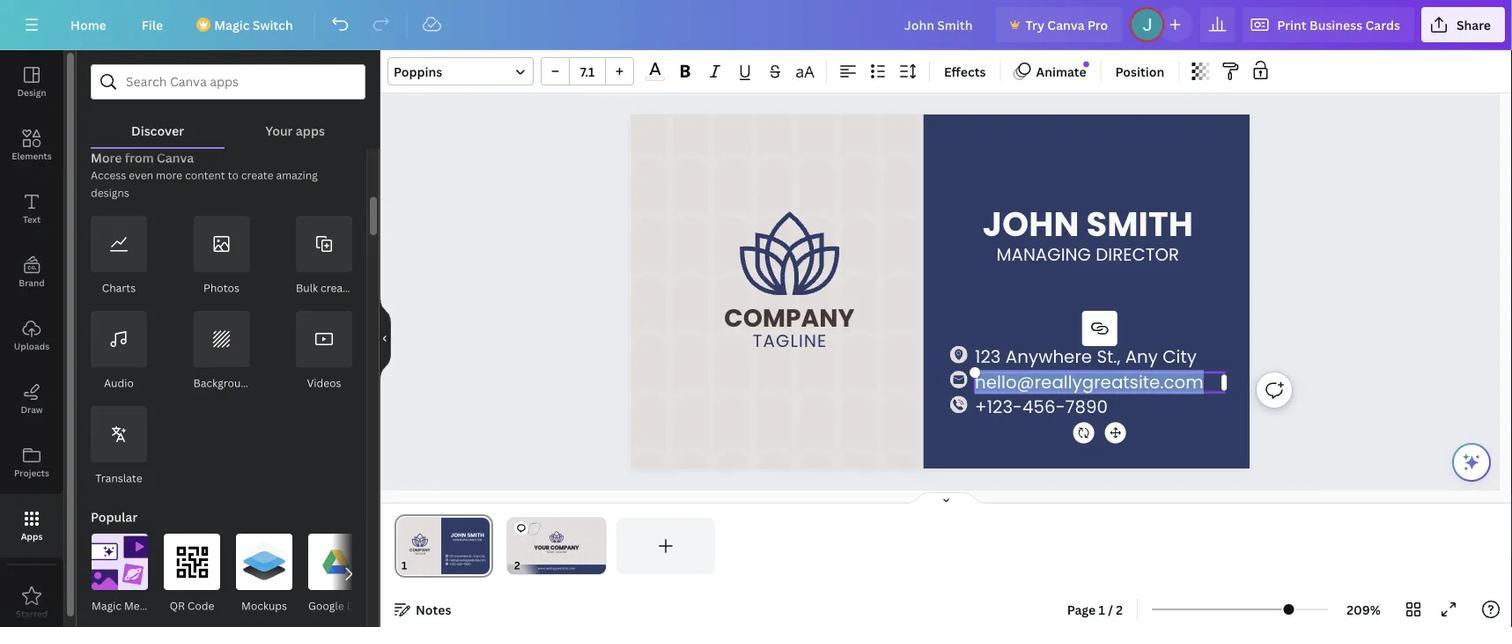 Task type: locate. For each thing, give the bounding box(es) containing it.
notes
[[416, 601, 451, 618]]

position button
[[1109, 57, 1172, 85]]

file button
[[128, 7, 177, 42]]

Design title text field
[[890, 7, 989, 42]]

text button
[[0, 177, 63, 240]]

209% button
[[1335, 595, 1393, 624]]

charts
[[102, 281, 136, 296]]

anywhere
[[1006, 344, 1092, 368]]

1 vertical spatial create
[[321, 281, 353, 296]]

business
[[1310, 16, 1363, 33]]

canva
[[1048, 16, 1085, 33], [157, 150, 194, 166]]

group
[[541, 57, 634, 85]]

your
[[265, 122, 293, 139], [534, 544, 550, 551], [534, 544, 550, 551], [546, 550, 554, 554]]

starred button
[[0, 572, 63, 627]]

tagline
[[753, 329, 827, 353], [555, 550, 567, 554]]

qr code
[[170, 599, 214, 614]]

magic
[[214, 16, 250, 33], [92, 599, 122, 614]]

0 horizontal spatial canva
[[157, 150, 194, 166]]

qr
[[170, 599, 185, 614]]

+123-
[[975, 395, 1023, 419]]

canva inside more from canva access even more content to create amazing designs
[[157, 150, 194, 166]]

share
[[1457, 16, 1491, 33]]

more
[[91, 150, 122, 166]]

magic left switch
[[214, 16, 250, 33]]

1 vertical spatial magic
[[92, 599, 122, 614]]

side panel tab list
[[0, 50, 63, 627]]

new image
[[1084, 61, 1090, 67]]

canva right try
[[1048, 16, 1085, 33]]

amazing
[[276, 168, 318, 183]]

john smith managing director
[[983, 200, 1193, 266]]

tagline inside company tagline
[[753, 329, 827, 353]]

– – number field
[[575, 63, 600, 80]]

1 vertical spatial canva
[[157, 150, 194, 166]]

1 horizontal spatial create
[[321, 281, 353, 296]]

st.,
[[1097, 344, 1121, 368]]

company tagline
[[724, 300, 855, 353]]

/
[[1108, 601, 1113, 618]]

brand
[[19, 277, 45, 288]]

0 vertical spatial tagline
[[753, 329, 827, 353]]

create right bulk
[[321, 281, 353, 296]]

209%
[[1347, 601, 1381, 618]]

magic inside button
[[214, 16, 250, 33]]

google drive
[[308, 599, 374, 614]]

canva assistant image
[[1461, 452, 1483, 473]]

brand button
[[0, 240, 63, 304]]

to
[[228, 168, 239, 183]]

1 horizontal spatial magic
[[214, 16, 250, 33]]

0 vertical spatial canva
[[1048, 16, 1085, 33]]

try canva pro
[[1026, 16, 1108, 33]]

from
[[125, 150, 154, 166]]

apps
[[21, 530, 43, 542]]

your apps
[[265, 122, 325, 139]]

effects
[[944, 63, 986, 80]]

#fafaff image
[[646, 77, 665, 81]]

draw button
[[0, 367, 63, 431]]

your apps button
[[225, 100, 366, 147]]

123
[[975, 344, 1001, 368]]

0 horizontal spatial tagline
[[555, 550, 567, 554]]

draw
[[21, 403, 43, 415]]

home
[[70, 16, 106, 33]]

uploads
[[14, 340, 49, 352]]

create right to
[[241, 168, 274, 183]]

1 horizontal spatial canva
[[1048, 16, 1085, 33]]

director
[[1096, 242, 1179, 266]]

content
[[185, 168, 225, 183]]

1 horizontal spatial tagline
[[753, 329, 827, 353]]

print
[[1278, 16, 1307, 33]]

Page title text field
[[415, 557, 422, 574]]

elements button
[[0, 114, 63, 177]]

mockups
[[241, 599, 287, 614]]

magic left media at left bottom
[[92, 599, 122, 614]]

1 vertical spatial tagline
[[555, 550, 567, 554]]

create inside more from canva access even more content to create amazing designs
[[241, 168, 274, 183]]

0 horizontal spatial magic
[[92, 599, 122, 614]]

switch
[[253, 16, 293, 33]]

uploads button
[[0, 304, 63, 367]]

text
[[23, 213, 41, 225]]

0 vertical spatial create
[[241, 168, 274, 183]]

company
[[724, 300, 855, 335], [551, 544, 579, 551], [551, 544, 579, 551]]

canva up the "more" on the left top of page
[[157, 150, 194, 166]]

try canva pro button
[[996, 7, 1122, 42]]

7890
[[1065, 395, 1108, 419]]

123 anywhere st., any city
[[975, 344, 1197, 368]]

0 horizontal spatial create
[[241, 168, 274, 183]]

2
[[1116, 601, 1123, 618]]

file
[[142, 16, 163, 33]]

your company your company your tagline
[[534, 544, 579, 554]]

456-
[[1023, 395, 1065, 419]]

hide pages image
[[904, 492, 989, 506]]

design
[[17, 86, 46, 98]]

elements
[[12, 150, 52, 162]]

bulk
[[296, 281, 318, 296]]

0 vertical spatial magic
[[214, 16, 250, 33]]



Task type: vqa. For each thing, say whether or not it's contained in the screenshot.
rightmost create
yes



Task type: describe. For each thing, give the bounding box(es) containing it.
background
[[193, 376, 254, 391]]

hide image
[[380, 296, 391, 381]]

home link
[[56, 7, 120, 42]]

canva inside button
[[1048, 16, 1085, 33]]

page 1 / 2 button
[[1060, 595, 1130, 624]]

www.reallygreatsite.com
[[538, 567, 576, 571]]

access
[[91, 168, 126, 183]]

city
[[1163, 344, 1197, 368]]

google
[[308, 599, 344, 614]]

position
[[1116, 63, 1165, 80]]

drive
[[347, 599, 374, 614]]

code
[[188, 599, 214, 614]]

translate
[[95, 471, 142, 486]]

videos
[[307, 376, 341, 391]]

magic media
[[92, 599, 155, 614]]

pro
[[1088, 16, 1108, 33]]

animate button
[[1008, 57, 1094, 85]]

design button
[[0, 50, 63, 114]]

designs
[[91, 186, 129, 200]]

photos
[[204, 281, 240, 296]]

apps button
[[0, 494, 63, 558]]

tagline inside your company your company your tagline
[[555, 550, 567, 554]]

magic for magic media
[[92, 599, 122, 614]]

john
[[983, 200, 1079, 248]]

poppins
[[394, 63, 442, 80]]

more from canva access even more content to create amazing designs
[[91, 150, 318, 200]]

cards
[[1366, 16, 1400, 33]]

page 1 / 2
[[1067, 601, 1123, 618]]

apps
[[296, 122, 325, 139]]

Search Canva apps search field
[[126, 65, 330, 99]]

effects button
[[937, 57, 993, 85]]

media
[[124, 599, 155, 614]]

create inside more from canva element
[[321, 281, 353, 296]]

projects button
[[0, 431, 63, 494]]

bulk create
[[296, 281, 353, 296]]

hello@reallygreatsite.com
[[975, 370, 1204, 394]]

1
[[1099, 601, 1105, 618]]

your inside button
[[265, 122, 293, 139]]

magic switch button
[[184, 7, 307, 42]]

page 1 image
[[395, 518, 493, 574]]

#fafaff image
[[646, 77, 665, 81]]

even
[[129, 168, 153, 183]]

poppins button
[[388, 57, 534, 85]]

print business cards button
[[1242, 7, 1415, 42]]

starred
[[16, 608, 48, 620]]

discover button
[[91, 100, 225, 147]]

popular
[[91, 509, 138, 526]]

print business cards
[[1278, 16, 1400, 33]]

notes button
[[388, 595, 458, 624]]

managing
[[996, 242, 1091, 266]]

discover
[[131, 122, 184, 139]]

projects
[[14, 467, 49, 479]]

smith
[[1086, 200, 1193, 248]]

audio
[[104, 376, 134, 391]]

try
[[1026, 16, 1045, 33]]

magic switch
[[214, 16, 293, 33]]

more from canva element
[[91, 216, 353, 488]]

animate
[[1036, 63, 1087, 80]]

magic for magic switch
[[214, 16, 250, 33]]

+123-456-7890
[[975, 395, 1108, 419]]

share button
[[1422, 7, 1505, 42]]

main menu bar
[[0, 0, 1512, 50]]

hello@reallygreatsite.com text field
[[975, 370, 1225, 394]]

page
[[1067, 601, 1096, 618]]

any
[[1125, 344, 1158, 368]]

more
[[156, 168, 183, 183]]



